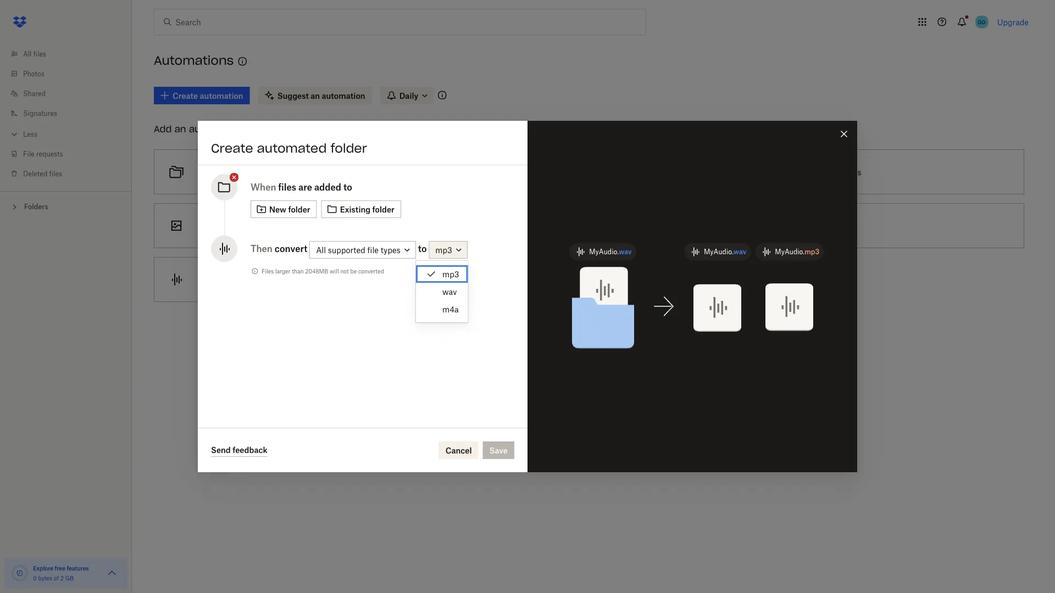 Task type: vqa. For each thing, say whether or not it's contained in the screenshot.
'Upload'
no



Task type: locate. For each thing, give the bounding box(es) containing it.
myaudio. wav
[[590, 248, 632, 256], [704, 248, 747, 256]]

file inside button
[[234, 275, 246, 285]]

1 horizontal spatial myaudio. wav
[[704, 248, 747, 256]]

all
[[23, 50, 32, 58]]

file for choose a file format to convert videos to
[[528, 221, 539, 231]]

upgrade link
[[998, 17, 1029, 27]]

bytes
[[38, 575, 52, 582]]

set
[[492, 167, 504, 177]]

wav
[[619, 248, 632, 256], [734, 248, 747, 256], [443, 287, 457, 297]]

myaudio. mp3
[[775, 248, 820, 256]]

a inside button
[[228, 275, 232, 285]]

automation
[[189, 123, 242, 135]]

format down files
[[248, 275, 272, 285]]

to
[[268, 167, 275, 177], [833, 167, 840, 177], [344, 182, 352, 193], [290, 221, 297, 231], [346, 221, 353, 231], [567, 221, 575, 231], [631, 221, 639, 231], [418, 244, 427, 254], [274, 275, 281, 285], [352, 275, 359, 285]]

0 vertical spatial an
[[175, 123, 186, 135]]

a
[[228, 167, 232, 177], [506, 167, 511, 177], [521, 221, 526, 231], [228, 275, 232, 285]]

format for files
[[264, 221, 288, 231]]

choose a category to sort files by button
[[150, 145, 443, 199]]

1 horizontal spatial myaudio.
[[704, 248, 734, 256]]

convert inside button
[[577, 221, 604, 231]]

list
[[0, 37, 132, 191]]

an left image
[[228, 221, 237, 231]]

renames
[[545, 167, 577, 177]]

to left pdfs
[[833, 167, 840, 177]]

larger
[[275, 268, 291, 275]]

mp3 inside radio item
[[443, 270, 459, 279]]

file
[[23, 150, 34, 158]]

1 horizontal spatial file
[[528, 221, 539, 231]]

files down added
[[329, 221, 344, 231]]

format right image
[[264, 221, 288, 231]]

format down renames
[[541, 221, 565, 231]]

0 horizontal spatial myaudio.
[[590, 248, 619, 256]]

2 horizontal spatial myaudio.
[[775, 248, 805, 256]]

0 horizontal spatial wav
[[443, 287, 457, 297]]

convert
[[785, 167, 814, 177]]

3 myaudio. from the left
[[775, 248, 805, 256]]

files down the not
[[335, 275, 350, 285]]

choose
[[199, 167, 226, 177], [199, 221, 226, 231], [492, 221, 519, 231], [199, 275, 226, 285]]

2 myaudio. from the left
[[704, 248, 734, 256]]

click to watch a demo video image
[[236, 55, 249, 68]]

mp3
[[436, 245, 452, 255], [805, 248, 820, 256], [443, 270, 459, 279]]

m4a
[[443, 305, 459, 314]]

files inside button
[[335, 275, 350, 285]]

files inside create automated folder dialog
[[278, 182, 296, 193]]

format inside the choose an image format to convert files to 'button'
[[264, 221, 288, 231]]

1 horizontal spatial an
[[228, 221, 237, 231]]

signatures link
[[9, 103, 132, 123]]

when
[[251, 182, 276, 193]]

choose a category to sort files by
[[199, 167, 320, 177]]

choose inside button
[[199, 275, 226, 285]]

convert down the than
[[283, 275, 311, 285]]

0 horizontal spatial an
[[175, 123, 186, 135]]

create automated folder
[[211, 141, 367, 156]]

an right the add at the top of page
[[175, 123, 186, 135]]

files right all in the top of the page
[[33, 50, 46, 58]]

file for choose a file format to convert audio files to
[[234, 275, 246, 285]]

convert down files are added to
[[300, 221, 327, 231]]

signatures
[[23, 109, 57, 117]]

file inside button
[[528, 221, 539, 231]]

a for choose a file format to convert audio files to
[[228, 275, 232, 285]]

0 vertical spatial file
[[528, 221, 539, 231]]

convert inside 'button'
[[300, 221, 327, 231]]

less image
[[9, 129, 20, 140]]

upgrade
[[998, 17, 1029, 27]]

automated
[[257, 141, 327, 156]]

format
[[264, 221, 288, 231], [541, 221, 565, 231], [248, 275, 272, 285]]

to up be
[[346, 221, 353, 231]]

a for set a rule that renames files
[[506, 167, 511, 177]]

convert left videos
[[577, 221, 604, 231]]

file down image
[[234, 275, 246, 285]]

files down sort
[[278, 182, 296, 193]]

format inside choose a file format to convert audio files to button
[[248, 275, 272, 285]]

0 horizontal spatial myaudio. wav
[[590, 248, 632, 256]]

free
[[55, 566, 65, 572]]

2 myaudio. wav from the left
[[704, 248, 747, 256]]

not
[[341, 268, 349, 275]]

choose inside 'button'
[[199, 221, 226, 231]]

convert inside button
[[283, 275, 311, 285]]

0 horizontal spatial file
[[234, 275, 246, 285]]

pdfs
[[843, 167, 862, 177]]

will
[[330, 268, 339, 275]]

dropbox image
[[9, 11, 31, 33]]

convert up the than
[[275, 244, 308, 254]]

category
[[234, 167, 266, 177]]

1 vertical spatial file
[[234, 275, 246, 285]]

to left sort
[[268, 167, 275, 177]]

convert for files
[[300, 221, 327, 231]]

a for choose a file format to convert videos to
[[521, 221, 526, 231]]

convert
[[300, 221, 327, 231], [577, 221, 604, 231], [275, 244, 308, 254], [283, 275, 311, 285]]

file down that
[[528, 221, 539, 231]]

myaudio.
[[590, 248, 619, 256], [704, 248, 734, 256], [775, 248, 805, 256]]

deleted files link
[[9, 164, 132, 184]]

an
[[175, 123, 186, 135], [228, 221, 237, 231]]

an inside 'button'
[[228, 221, 237, 231]]

file
[[528, 221, 539, 231], [234, 275, 246, 285]]

choose a file format to convert videos to
[[492, 221, 639, 231]]

files right renames
[[579, 167, 594, 177]]

1 myaudio. from the left
[[590, 248, 619, 256]]

files
[[33, 50, 46, 58], [294, 167, 309, 177], [579, 167, 594, 177], [816, 167, 831, 177], [49, 170, 62, 178], [278, 182, 296, 193], [329, 221, 344, 231], [335, 275, 350, 285]]

deleted
[[23, 170, 47, 178]]

1 vertical spatial an
[[228, 221, 237, 231]]

list containing all files
[[0, 37, 132, 191]]

add an automation
[[154, 123, 242, 135]]

choose for choose a file format to convert audio files to
[[199, 275, 226, 285]]

by
[[311, 167, 320, 177]]

add an automation main content
[[150, 79, 1056, 594]]

format inside "choose a file format to convert videos to" button
[[541, 221, 565, 231]]

mp3 inside dropdown button
[[436, 245, 452, 255]]



Task type: describe. For each thing, give the bounding box(es) containing it.
less
[[23, 130, 37, 138]]

deleted files
[[23, 170, 62, 178]]

mp3 button
[[429, 241, 468, 259]]

set a rule that renames files button
[[443, 145, 736, 199]]

1 horizontal spatial wav
[[619, 248, 632, 256]]

convert for audio
[[283, 275, 311, 285]]

files larger than 2048mb will not be converted
[[262, 268, 384, 275]]

files are added to
[[278, 182, 352, 193]]

that
[[529, 167, 543, 177]]

choose for choose an image format to convert files to
[[199, 221, 226, 231]]

choose for choose a file format to convert videos to
[[492, 221, 519, 231]]

files right convert
[[816, 167, 831, 177]]

files inside 'button'
[[329, 221, 344, 231]]

2
[[60, 575, 64, 582]]

to right added
[[344, 182, 352, 193]]

added
[[314, 182, 341, 193]]

folders button
[[0, 199, 132, 215]]

to right videos
[[631, 221, 639, 231]]

convert for videos
[[577, 221, 604, 231]]

gb
[[65, 575, 74, 582]]

shared
[[23, 89, 46, 98]]

than
[[292, 268, 304, 275]]

file requests link
[[9, 144, 132, 164]]

quota usage element
[[11, 565, 29, 583]]

add
[[154, 123, 172, 135]]

format for audio
[[248, 275, 272, 285]]

1 myaudio. wav from the left
[[590, 248, 632, 256]]

converted
[[358, 268, 384, 275]]

all files
[[23, 50, 46, 58]]

image
[[239, 221, 262, 231]]

explore
[[33, 566, 53, 572]]

be
[[351, 268, 357, 275]]

folders
[[24, 203, 48, 211]]

choose for choose a category to sort files by
[[199, 167, 226, 177]]

all files link
[[9, 44, 132, 64]]

videos
[[606, 221, 629, 231]]

features
[[67, 566, 89, 572]]

then
[[251, 244, 273, 254]]

files right the deleted
[[49, 170, 62, 178]]

are
[[299, 182, 312, 193]]

sort
[[277, 167, 292, 177]]

an for choose
[[228, 221, 237, 231]]

an for add
[[175, 123, 186, 135]]

files left by
[[294, 167, 309, 177]]

mp3 radio item
[[416, 266, 468, 283]]

audio
[[313, 275, 333, 285]]

photos
[[23, 70, 45, 78]]

file requests
[[23, 150, 63, 158]]

2 horizontal spatial wav
[[734, 248, 747, 256]]

choose a file format to convert videos to button
[[443, 199, 736, 253]]

0
[[33, 575, 37, 582]]

choose a file format to convert audio files to
[[199, 275, 359, 285]]

choose an image format to convert files to button
[[150, 199, 443, 253]]

explore free features 0 bytes of 2 gb
[[33, 566, 89, 582]]

a for choose a category to sort files by
[[228, 167, 232, 177]]

format for videos
[[541, 221, 565, 231]]

shared link
[[9, 84, 132, 103]]

create
[[211, 141, 253, 156]]

2048mb
[[305, 268, 328, 275]]

files
[[262, 268, 274, 275]]

choose a file format to convert audio files to button
[[150, 253, 443, 307]]

to right image
[[290, 221, 297, 231]]

convert files to pdfs button
[[736, 145, 1029, 199]]

to down be
[[352, 275, 359, 285]]

create automated folder dialog
[[198, 121, 858, 473]]

photos link
[[9, 64, 132, 84]]

to left videos
[[567, 221, 575, 231]]

automations
[[154, 53, 234, 68]]

convert files to pdfs
[[785, 167, 862, 177]]

requests
[[36, 150, 63, 158]]

folder
[[331, 141, 367, 156]]

of
[[54, 575, 59, 582]]

to down "larger"
[[274, 275, 281, 285]]

set a rule that renames files
[[492, 167, 594, 177]]

choose an image format to convert files to
[[199, 221, 353, 231]]

convert inside create automated folder dialog
[[275, 244, 308, 254]]

rule
[[513, 167, 527, 177]]

to left mp3 dropdown button
[[418, 244, 427, 254]]



